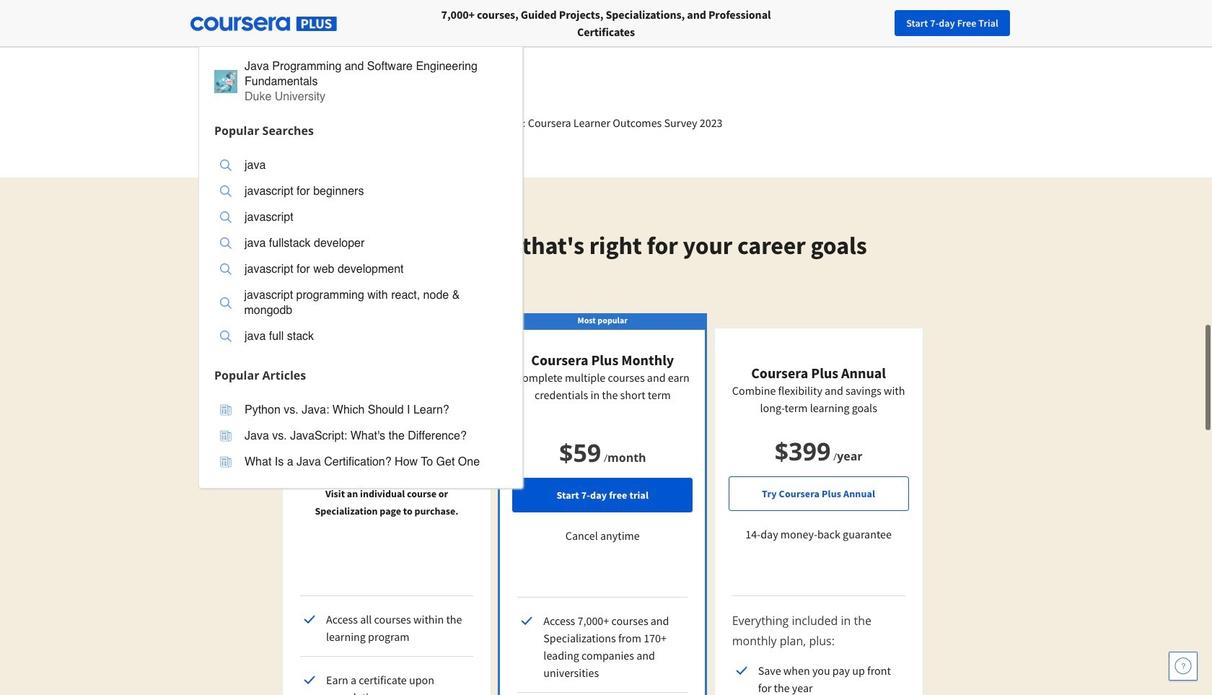 Task type: locate. For each thing, give the bounding box(es) containing it.
What do you want to learn? text field
[[198, 9, 516, 38]]

1 vertical spatial list box
[[199, 388, 523, 488]]

0 vertical spatial list box
[[199, 143, 523, 362]]

None search field
[[198, 9, 545, 488]]

suggestion image image
[[214, 70, 237, 93], [220, 160, 232, 171], [220, 186, 232, 197], [220, 211, 232, 223], [220, 237, 232, 249], [220, 263, 232, 275], [220, 297, 232, 309], [220, 331, 232, 342], [220, 404, 232, 416], [220, 430, 232, 442], [220, 456, 232, 468]]

list box
[[199, 143, 523, 362], [199, 388, 523, 488]]

2 list box from the top
[[199, 388, 523, 488]]



Task type: vqa. For each thing, say whether or not it's contained in the screenshot.
the coursera plus "image"
yes



Task type: describe. For each thing, give the bounding box(es) containing it.
autocomplete results list box
[[198, 44, 523, 488]]

coursera plus image
[[191, 17, 337, 31]]

1 list box from the top
[[199, 143, 523, 362]]

help center image
[[1175, 658, 1192, 675]]



